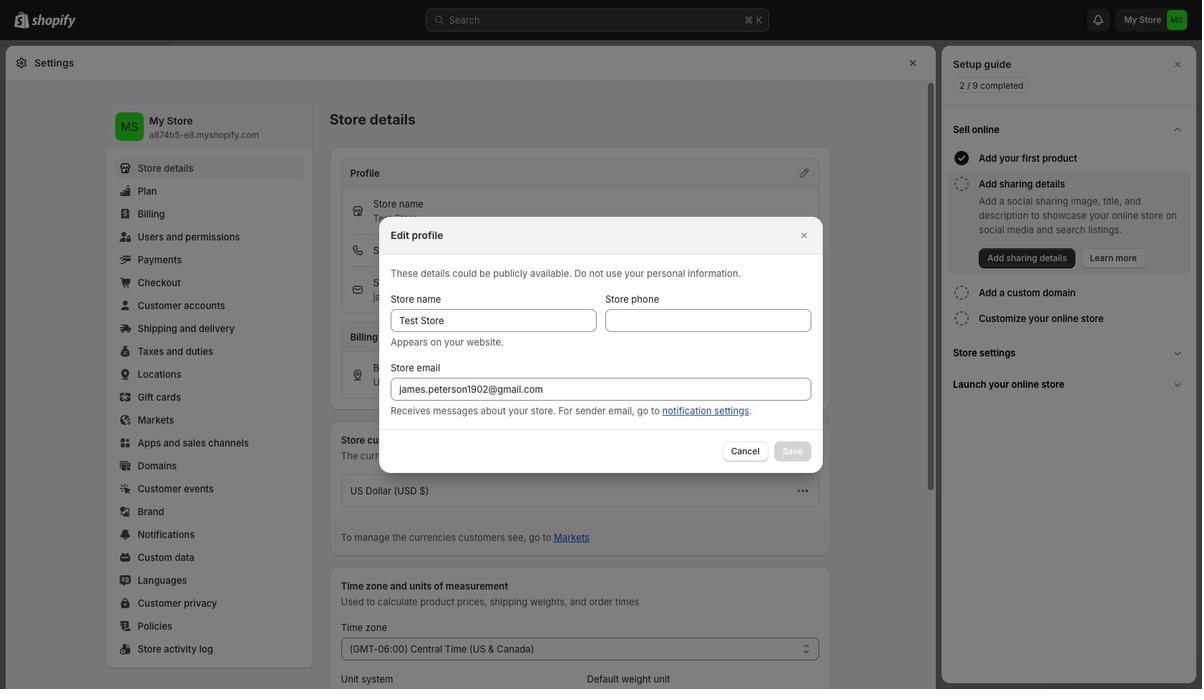 Task type: locate. For each thing, give the bounding box(es) containing it.
dialog
[[942, 46, 1196, 683], [0, 216, 1202, 473]]

shop settings menu element
[[106, 104, 312, 668]]

None text field
[[391, 309, 597, 332], [391, 377, 811, 400], [391, 309, 597, 332], [391, 377, 811, 400]]

shopify image
[[31, 14, 76, 29]]

None text field
[[605, 309, 811, 332]]

mark customize your online store as done image
[[953, 310, 970, 327]]

mark add a custom domain as done image
[[953, 284, 970, 301]]



Task type: vqa. For each thing, say whether or not it's contained in the screenshot.
Dialog
yes



Task type: describe. For each thing, give the bounding box(es) containing it.
settings dialog
[[6, 46, 936, 689]]

my store image
[[115, 112, 143, 141]]

mark add sharing details as done image
[[953, 175, 970, 192]]



